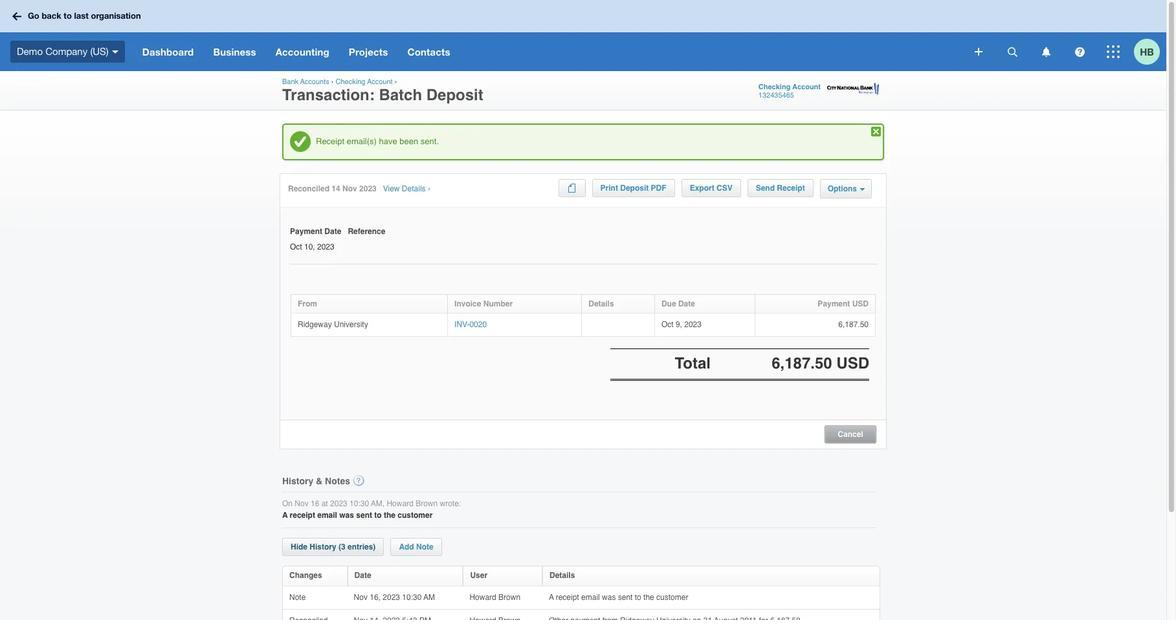 Task type: locate. For each thing, give the bounding box(es) containing it.
to inside on nov 16 at 2023 10:30 am, howard brown wrote: a receipt email was sent to the customer
[[374, 512, 382, 521]]

history left &
[[282, 476, 314, 487]]

0 horizontal spatial receipt
[[290, 512, 315, 521]]

deposit down contacts popup button
[[427, 86, 484, 104]]

10:30 left am,
[[350, 500, 369, 509]]

1 vertical spatial to
[[374, 512, 382, 521]]

1 horizontal spatial customer
[[657, 593, 689, 603]]

payment for payment date oct 10, 2023
[[290, 227, 322, 236]]

account
[[367, 78, 393, 86], [793, 83, 821, 91]]

howard down user
[[470, 593, 496, 603]]

1 horizontal spatial 10:30
[[402, 593, 422, 603]]

0 vertical spatial details
[[402, 185, 426, 194]]

2023 right at at the bottom left
[[330, 500, 348, 509]]

oct inside payment date oct 10, 2023
[[290, 243, 302, 252]]

2 horizontal spatial details
[[589, 300, 614, 309]]

svg image inside "go back to last organisation" link
[[12, 12, 21, 20]]

2 horizontal spatial ›
[[428, 185, 431, 194]]

0 vertical spatial nov
[[343, 185, 357, 194]]

0 vertical spatial 10:30
[[350, 500, 369, 509]]

132435465
[[759, 91, 794, 100]]

organisation
[[91, 11, 141, 21]]

bank
[[282, 78, 299, 86]]

contacts button
[[398, 32, 460, 71]]

projects
[[349, 46, 388, 58]]

receipt
[[290, 512, 315, 521], [556, 593, 579, 603]]

svg image
[[12, 12, 21, 20], [1107, 45, 1120, 58], [1042, 47, 1051, 57], [112, 50, 118, 54]]

date for payment date oct 10, 2023
[[325, 227, 341, 236]]

0020
[[470, 320, 487, 329]]

› right view
[[428, 185, 431, 194]]

export csv link
[[682, 179, 741, 197]]

oct left 10,
[[290, 243, 302, 252]]

0 horizontal spatial date
[[325, 227, 341, 236]]

1 vertical spatial a
[[549, 593, 554, 603]]

0 horizontal spatial 10:30
[[350, 500, 369, 509]]

2023
[[359, 185, 377, 194], [317, 243, 335, 252], [685, 320, 702, 329], [330, 500, 348, 509], [383, 593, 400, 603]]

details
[[402, 185, 426, 194], [589, 300, 614, 309], [550, 572, 575, 581]]

on nov 16 at 2023 10:30 am, howard brown wrote: a receipt email was sent to the customer
[[282, 500, 461, 521]]

0 vertical spatial was
[[339, 512, 354, 521]]

1 horizontal spatial was
[[602, 593, 616, 603]]

1 horizontal spatial svg image
[[1008, 47, 1018, 57]]

0 vertical spatial email
[[317, 512, 337, 521]]

at
[[322, 500, 328, 509]]

navigation
[[133, 32, 966, 71]]

1 vertical spatial note
[[289, 593, 308, 603]]

deposit
[[427, 86, 484, 104], [621, 184, 649, 193]]

1 horizontal spatial receipt
[[556, 593, 579, 603]]

1 vertical spatial history
[[310, 543, 337, 552]]

payment
[[290, 227, 322, 236], [818, 300, 850, 309]]

0 horizontal spatial svg image
[[975, 48, 983, 56]]

nov right 14
[[343, 185, 357, 194]]

date inside payment date oct 10, 2023
[[325, 227, 341, 236]]

2 vertical spatial date
[[355, 572, 371, 581]]

number
[[484, 300, 513, 309]]

1 vertical spatial brown
[[499, 593, 521, 603]]

cancel
[[838, 430, 864, 439]]

a inside on nov 16 at 2023 10:30 am, howard brown wrote: a receipt email was sent to the customer
[[282, 512, 288, 521]]

reconciled
[[288, 185, 330, 194]]

0 vertical spatial payment
[[290, 227, 322, 236]]

to
[[64, 11, 72, 21], [374, 512, 382, 521], [635, 593, 642, 603]]

payment inside payment date oct 10, 2023
[[290, 227, 322, 236]]

go
[[28, 11, 39, 21]]

10:30 left am
[[402, 593, 422, 603]]

date
[[325, 227, 341, 236], [679, 300, 695, 309], [355, 572, 371, 581]]

payment for payment usd
[[818, 300, 850, 309]]

batch
[[379, 86, 422, 104]]

the
[[384, 512, 396, 521], [644, 593, 655, 603]]

0 vertical spatial date
[[325, 227, 341, 236]]

a receipt email was sent to the customer
[[549, 593, 691, 603]]

2 horizontal spatial date
[[679, 300, 695, 309]]

receipt inside on nov 16 at 2023 10:30 am, howard brown wrote: a receipt email was sent to the customer
[[290, 512, 315, 521]]

0 horizontal spatial to
[[64, 11, 72, 21]]

total
[[675, 355, 711, 373]]

go back to last organisation
[[28, 11, 141, 21]]

note right add
[[416, 543, 434, 552]]

0 horizontal spatial email
[[317, 512, 337, 521]]

receipt right send
[[777, 184, 805, 193]]

nov left 16
[[295, 500, 309, 509]]

2 horizontal spatial svg image
[[1075, 47, 1085, 57]]

hb button
[[1134, 32, 1167, 71]]

0 vertical spatial oct
[[290, 243, 302, 252]]

back
[[42, 11, 61, 21]]

1 horizontal spatial sent
[[618, 593, 633, 603]]

1 horizontal spatial oct
[[662, 320, 674, 329]]

0 vertical spatial the
[[384, 512, 396, 521]]

1 vertical spatial the
[[644, 593, 655, 603]]

0 horizontal spatial checking
[[336, 78, 365, 86]]

customer
[[398, 512, 433, 521], [657, 593, 689, 603]]

university
[[334, 320, 368, 329]]

1 horizontal spatial note
[[416, 543, 434, 552]]

deposit left pdf
[[621, 184, 649, 193]]

bank accounts link
[[282, 78, 329, 86]]

1 vertical spatial details
[[589, 300, 614, 309]]

0 horizontal spatial was
[[339, 512, 354, 521]]

due
[[662, 300, 676, 309]]

receipt
[[316, 137, 345, 146], [777, 184, 805, 193]]

print deposit pdf link
[[592, 179, 675, 197]]

0 vertical spatial receipt
[[290, 512, 315, 521]]

accounting
[[276, 46, 329, 58]]

10,
[[304, 243, 315, 252]]

payment date oct 10, 2023
[[290, 227, 341, 252]]

payment up 10,
[[290, 227, 322, 236]]

1 horizontal spatial to
[[374, 512, 382, 521]]

email
[[317, 512, 337, 521], [582, 593, 600, 603]]

1 vertical spatial nov
[[295, 500, 309, 509]]

note
[[416, 543, 434, 552], [289, 593, 308, 603]]

sent inside on nov 16 at 2023 10:30 am, howard brown wrote: a receipt email was sent to the customer
[[356, 512, 372, 521]]

reference
[[348, 227, 386, 236]]

0 vertical spatial receipt
[[316, 137, 345, 146]]

0 horizontal spatial sent
[[356, 512, 372, 521]]

the inside on nov 16 at 2023 10:30 am, howard brown wrote: a receipt email was sent to the customer
[[384, 512, 396, 521]]

1 horizontal spatial howard
[[470, 593, 496, 603]]

note down changes
[[289, 593, 308, 603]]

0 horizontal spatial a
[[282, 512, 288, 521]]

history left (3
[[310, 543, 337, 552]]

1 vertical spatial deposit
[[621, 184, 649, 193]]

ridgeway
[[298, 320, 332, 329]]

1 horizontal spatial details
[[550, 572, 575, 581]]

nov inside on nov 16 at 2023 10:30 am, howard brown wrote: a receipt email was sent to the customer
[[295, 500, 309, 509]]

0 vertical spatial deposit
[[427, 86, 484, 104]]

a
[[282, 512, 288, 521], [549, 593, 554, 603]]

2 horizontal spatial to
[[635, 593, 642, 603]]

(3
[[339, 543, 346, 552]]

0 horizontal spatial note
[[289, 593, 308, 603]]

1 vertical spatial payment
[[818, 300, 850, 309]]

1 horizontal spatial checking
[[759, 83, 791, 91]]

history
[[282, 476, 314, 487], [310, 543, 337, 552]]

nov left 16,
[[354, 593, 368, 603]]

0 horizontal spatial receipt
[[316, 137, 345, 146]]

10:30 inside on nov 16 at 2023 10:30 am, howard brown wrote: a receipt email was sent to the customer
[[350, 500, 369, 509]]

cancel link
[[826, 428, 876, 439]]

date left reference
[[325, 227, 341, 236]]

date up 16,
[[355, 572, 371, 581]]

receipt left email(s) on the top left of the page
[[316, 137, 345, 146]]

a right the howard brown
[[549, 593, 554, 603]]

0 horizontal spatial payment
[[290, 227, 322, 236]]

0 horizontal spatial brown
[[416, 500, 438, 509]]

0 vertical spatial to
[[64, 11, 72, 21]]

to inside banner
[[64, 11, 72, 21]]

2023 right 10,
[[317, 243, 335, 252]]

account inside checking account 132435465
[[793, 83, 821, 91]]

checking
[[336, 78, 365, 86], [759, 83, 791, 91]]

0 horizontal spatial oct
[[290, 243, 302, 252]]

1 horizontal spatial email
[[582, 593, 600, 603]]

1 horizontal spatial the
[[644, 593, 655, 603]]

howard right am,
[[387, 500, 414, 509]]

› right checking account link
[[395, 78, 397, 86]]

oct left '9,'
[[662, 320, 674, 329]]

0 horizontal spatial the
[[384, 512, 396, 521]]

customer inside on nov 16 at 2023 10:30 am, howard brown wrote: a receipt email was sent to the customer
[[398, 512, 433, 521]]

date right due
[[679, 300, 695, 309]]

0 vertical spatial sent
[[356, 512, 372, 521]]

csv
[[717, 184, 733, 193]]

0 horizontal spatial customer
[[398, 512, 433, 521]]

1 horizontal spatial brown
[[499, 593, 521, 603]]

0 horizontal spatial howard
[[387, 500, 414, 509]]

14
[[332, 185, 340, 194]]

howard
[[387, 500, 414, 509], [470, 593, 496, 603]]

0 vertical spatial brown
[[416, 500, 438, 509]]

a down on
[[282, 512, 288, 521]]

0 horizontal spatial account
[[367, 78, 393, 86]]

0 horizontal spatial ›
[[331, 78, 334, 86]]

pdf
[[651, 184, 667, 193]]

1 horizontal spatial account
[[793, 83, 821, 91]]

0 vertical spatial customer
[[398, 512, 433, 521]]

send receipt link
[[748, 179, 814, 197]]

1 vertical spatial howard
[[470, 593, 496, 603]]

banner
[[0, 0, 1167, 71]]

1 vertical spatial date
[[679, 300, 695, 309]]

svg image
[[1008, 47, 1018, 57], [1075, 47, 1085, 57], [975, 48, 983, 56]]

payment left usd
[[818, 300, 850, 309]]

0 vertical spatial a
[[282, 512, 288, 521]]

1 horizontal spatial receipt
[[777, 184, 805, 193]]

due date
[[662, 300, 695, 309]]

0 vertical spatial history
[[282, 476, 314, 487]]

export
[[690, 184, 715, 193]]

hide
[[291, 543, 308, 552]]

sent.
[[421, 137, 439, 146]]

›
[[331, 78, 334, 86], [395, 78, 397, 86], [428, 185, 431, 194]]

0 vertical spatial howard
[[387, 500, 414, 509]]

sent
[[356, 512, 372, 521], [618, 593, 633, 603]]

oct
[[290, 243, 302, 252], [662, 320, 674, 329]]

company
[[45, 46, 88, 57]]

changes
[[289, 572, 322, 581]]

› right accounts
[[331, 78, 334, 86]]

1 vertical spatial receipt
[[556, 593, 579, 603]]

1 horizontal spatial payment
[[818, 300, 850, 309]]

1 vertical spatial sent
[[618, 593, 633, 603]]

0 horizontal spatial deposit
[[427, 86, 484, 104]]



Task type: describe. For each thing, give the bounding box(es) containing it.
invoice
[[455, 300, 481, 309]]

inv-0020 link
[[455, 320, 487, 329]]

1 horizontal spatial date
[[355, 572, 371, 581]]

from
[[298, 300, 317, 309]]

email inside on nov 16 at 2023 10:30 am, howard brown wrote: a receipt email was sent to the customer
[[317, 512, 337, 521]]

bank accounts › checking account › transaction:                batch deposit
[[282, 78, 484, 104]]

account inside bank accounts › checking account › transaction:                batch deposit
[[367, 78, 393, 86]]

2 vertical spatial to
[[635, 593, 642, 603]]

payment usd
[[818, 300, 869, 309]]

checking account link
[[336, 78, 393, 86]]

1 vertical spatial 10:30
[[402, 593, 422, 603]]

history & notes
[[282, 476, 350, 487]]

1 horizontal spatial deposit
[[621, 184, 649, 193]]

options
[[828, 185, 857, 194]]

was inside on nov 16 at 2023 10:30 am, howard brown wrote: a receipt email was sent to the customer
[[339, 512, 354, 521]]

brown inside on nov 16 at 2023 10:30 am, howard brown wrote: a receipt email was sent to the customer
[[416, 500, 438, 509]]

2023 inside payment date oct 10, 2023
[[317, 243, 335, 252]]

1 vertical spatial email
[[582, 593, 600, 603]]

add note link
[[391, 539, 442, 557]]

1 vertical spatial receipt
[[777, 184, 805, 193]]

6,187.50 usd
[[772, 355, 870, 373]]

nov 16, 2023 10:30 am
[[354, 593, 437, 603]]

been
[[400, 137, 418, 146]]

notes
[[325, 476, 350, 487]]

1 horizontal spatial a
[[549, 593, 554, 603]]

inv-0020
[[455, 320, 487, 329]]

receipt email(s) have been sent.
[[316, 137, 439, 146]]

2023 right '9,'
[[685, 320, 702, 329]]

send
[[756, 184, 775, 193]]

0 vertical spatial note
[[416, 543, 434, 552]]

2023 right 16,
[[383, 593, 400, 603]]

invoice number
[[455, 300, 513, 309]]

projects button
[[339, 32, 398, 71]]

demo
[[17, 46, 43, 57]]

go back to last organisation link
[[8, 5, 149, 28]]

date for due date
[[679, 300, 695, 309]]

1 vertical spatial customer
[[657, 593, 689, 603]]

demo company (us) button
[[0, 32, 133, 71]]

(us)
[[90, 46, 109, 57]]

usd
[[853, 300, 869, 309]]

reconciled 14 nov 2023 view details ›
[[288, 185, 431, 194]]

add note
[[399, 543, 434, 552]]

howard brown
[[470, 593, 523, 603]]

hide history (3 entries) link
[[282, 539, 384, 557]]

deposit inside bank accounts › checking account › transaction:                batch deposit
[[427, 86, 484, 104]]

2023 left view
[[359, 185, 377, 194]]

2 vertical spatial details
[[550, 572, 575, 581]]

accounting button
[[266, 32, 339, 71]]

transaction:
[[282, 86, 375, 104]]

1 horizontal spatial ›
[[395, 78, 397, 86]]

checking inside checking account 132435465
[[759, 83, 791, 91]]

ridgeway university
[[298, 320, 368, 329]]

oct 9, 2023
[[662, 320, 702, 329]]

dashboard link
[[133, 32, 204, 71]]

inv-
[[455, 320, 470, 329]]

9,
[[676, 320, 682, 329]]

send receipt
[[756, 184, 805, 193]]

accounts
[[300, 78, 329, 86]]

demo company (us)
[[17, 46, 109, 57]]

entries)
[[348, 543, 376, 552]]

hb
[[1140, 46, 1154, 57]]

am
[[424, 593, 435, 603]]

view
[[383, 185, 400, 194]]

export csv
[[690, 184, 733, 193]]

am,
[[371, 500, 385, 509]]

0 horizontal spatial details
[[402, 185, 426, 194]]

checking account 132435465
[[759, 83, 821, 100]]

have
[[379, 137, 397, 146]]

16
[[311, 500, 319, 509]]

business
[[213, 46, 256, 58]]

1 vertical spatial oct
[[662, 320, 674, 329]]

2 vertical spatial nov
[[354, 593, 368, 603]]

print deposit pdf
[[601, 184, 667, 193]]

1 vertical spatial was
[[602, 593, 616, 603]]

contacts
[[408, 46, 450, 58]]

2023 inside on nov 16 at 2023 10:30 am, howard brown wrote: a receipt email was sent to the customer
[[330, 500, 348, 509]]

user
[[470, 572, 488, 581]]

email(s)
[[347, 137, 377, 146]]

view details › link
[[383, 185, 431, 195]]

navigation containing dashboard
[[133, 32, 966, 71]]

add
[[399, 543, 414, 552]]

howard inside on nov 16 at 2023 10:30 am, howard brown wrote: a receipt email was sent to the customer
[[387, 500, 414, 509]]

on
[[282, 500, 293, 509]]

6,187.50
[[839, 320, 869, 329]]

banner containing hb
[[0, 0, 1167, 71]]

dashboard
[[142, 46, 194, 58]]

&
[[316, 476, 323, 487]]

svg image inside demo company (us) popup button
[[112, 50, 118, 54]]

wrote:
[[440, 500, 461, 509]]

last
[[74, 11, 89, 21]]

checking inside bank accounts › checking account › transaction:                batch deposit
[[336, 78, 365, 86]]

business button
[[204, 32, 266, 71]]

16,
[[370, 593, 381, 603]]



Task type: vqa. For each thing, say whether or not it's contained in the screenshot.
the top Receipt
yes



